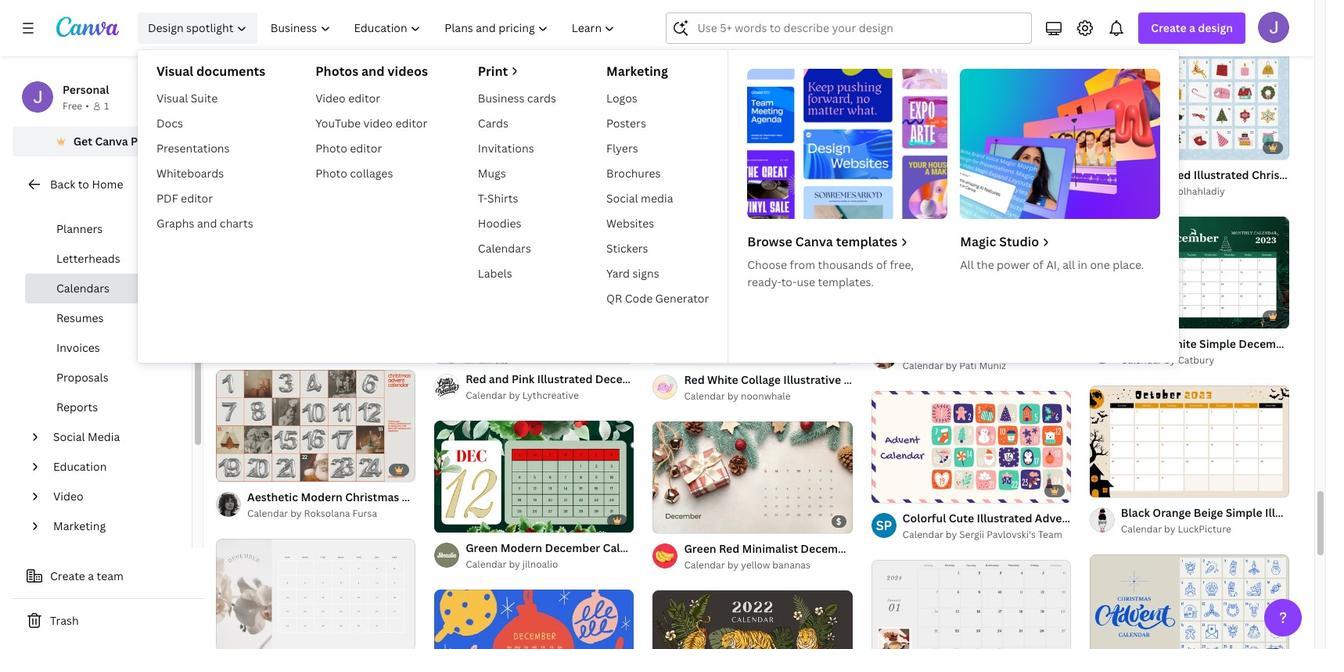 Task type: vqa. For each thing, say whether or not it's contained in the screenshot.
"SP" link
yes



Task type: locate. For each thing, give the bounding box(es) containing it.
create for create a design
[[1152, 20, 1187, 35]]

0 vertical spatial calendar by jm studio
[[1121, 16, 1224, 29]]

illustrated inside red and pink illustrated december 2023 calendar calendar by lythcreative
[[537, 372, 593, 387]]

video down education
[[53, 489, 83, 504]]

catbury element
[[1090, 339, 1115, 364]]

by right for
[[1165, 16, 1176, 29]]

graphs for graphs
[[56, 192, 94, 207]]

1 vertical spatial modern
[[501, 541, 543, 556]]

0 horizontal spatial marketing
[[53, 519, 106, 534]]

green inside green red minimalist december 2022 monthly calendar calendar by yellow bananas
[[684, 542, 717, 557]]

daily right themed
[[1079, 173, 1106, 188]]

cute up sergii
[[949, 511, 975, 526]]

social down 'reports'
[[53, 430, 85, 445]]

photo
[[316, 141, 347, 156], [316, 166, 347, 181], [445, 490, 477, 505]]

2022 inside beige minimalist new 2022 desktop calendar calendar by steps to sleep
[[364, 152, 390, 167]]

illustrated up lythcreative
[[537, 372, 593, 387]]

calendar inside "green & white simple december christ calendar by catbury"
[[1121, 354, 1162, 367]]

t-
[[478, 191, 488, 206]]

advent inside aesthetic modern christmas vintage photo advent calendar calendar by roksolana fursa
[[480, 490, 518, 505]]

green modern december calendar image
[[435, 421, 634, 533]]

december inside red and pink illustrated december 2023 calendar calendar by lythcreative
[[595, 372, 651, 387]]

red up calendar by yellow bananas link
[[719, 542, 740, 557]]

0 vertical spatial calendars
[[478, 241, 531, 256]]

1 for 1 of 2
[[227, 464, 232, 476]]

blue and red illustrated christmas advent calendar image
[[1090, 48, 1290, 160]]

blue for blue and red illustrated christmas adv
[[1121, 168, 1146, 183]]

red up calendar by lythcreative link
[[466, 372, 486, 387]]

1 horizontal spatial illustrated
[[977, 511, 1033, 526]]

1 vertical spatial minimalist
[[937, 173, 993, 188]]

calendars link
[[472, 236, 563, 261]]

0 vertical spatial modern
[[301, 490, 343, 505]]

visual left kreasi
[[741, 221, 768, 234]]

by left steps
[[291, 169, 302, 182]]

0 vertical spatial minimalist
[[279, 152, 335, 167]]

canva inside design spotlight menu
[[796, 233, 833, 250]]

modern up roksolana
[[301, 490, 343, 505]]

of inside 1 of 2 link
[[234, 464, 242, 476]]

1 horizontal spatial video
[[316, 91, 346, 106]]

1 vertical spatial pink
[[512, 372, 535, 387]]

free
[[63, 99, 82, 113]]

0 horizontal spatial advent
[[480, 490, 518, 505]]

illustrated up the calendar by olhahladiy link
[[1194, 168, 1250, 183]]

0 vertical spatial graphs
[[56, 192, 94, 207]]

1 vertical spatial advent
[[480, 490, 518, 505]]

1 horizontal spatial pink
[[711, 204, 734, 219]]

docs link
[[150, 111, 272, 136]]

1 horizontal spatial 1
[[227, 464, 232, 476]]

1 horizontal spatial modern
[[501, 541, 543, 556]]

pavlovski's
[[987, 528, 1036, 542]]

1 horizontal spatial graphs
[[157, 216, 195, 231]]

editor
[[348, 91, 380, 106], [396, 116, 428, 131], [350, 141, 382, 156], [181, 191, 213, 206]]

1 vertical spatial calendars
[[56, 281, 110, 296]]

modern up jilnoalio
[[501, 541, 543, 556]]

white left the collage on the bottom right of page
[[708, 373, 739, 388]]

1 vertical spatial jm
[[523, 220, 536, 233]]

1 horizontal spatial create
[[1152, 20, 1187, 35]]

0 horizontal spatial to
[[78, 177, 89, 192]]

0 vertical spatial white
[[903, 173, 934, 188]]

and up the calendar by olhahladiy link
[[1148, 168, 1168, 183]]

2 vertical spatial white
[[708, 373, 739, 388]]

red yellow illustrative christmas advent calendar link
[[684, 34, 952, 51]]

red inside the 'blue and red illustrated christmas adv calendar by olhahladiy'
[[1171, 168, 1192, 183]]

of left free,
[[877, 258, 888, 272]]

of for magic studio
[[1033, 258, 1044, 272]]

letterheads
[[56, 251, 120, 266]]

0 horizontal spatial 1
[[104, 99, 109, 113]]

daily inside the blue pink simple cute daily planner calender calendar by visual kreasi
[[804, 204, 831, 219]]

month
[[1174, 4, 1209, 19]]

jm
[[1178, 16, 1192, 29], [523, 220, 536, 233]]

design spotlight menu
[[138, 50, 1180, 363]]

calendar by catbury link
[[1121, 353, 1290, 369]]

0 vertical spatial photo
[[316, 141, 347, 156]]

blue right media
[[684, 204, 709, 219]]

canva left pro
[[95, 134, 128, 149]]

red and pink illustrated december 2023 calendar calendar by lythcreative
[[466, 372, 731, 402]]

of for browse canva templates
[[877, 258, 888, 272]]

create left "team"
[[50, 569, 85, 584]]

pati
[[960, 359, 977, 373]]

0 vertical spatial calendar by jm studio link
[[1121, 15, 1290, 31]]

a for team
[[88, 569, 94, 584]]

cute inside the blue pink simple cute daily planner calender calendar by visual kreasi
[[776, 204, 801, 219]]

create inside dropdown button
[[1152, 20, 1187, 35]]

$ up green red minimalist december 2022 monthly calendar link
[[837, 516, 842, 528]]

canva up from
[[796, 233, 833, 250]]

0 horizontal spatial minimalist
[[279, 152, 335, 167]]

1 vertical spatial video
[[53, 489, 83, 504]]

and inside red and pink illustrated december 2023 calendar calendar by lythcreative
[[489, 372, 509, 387]]

create a design button
[[1139, 13, 1246, 44]]

jm left design
[[1178, 16, 1192, 29]]

by up calendars link
[[509, 220, 520, 233]]

0 vertical spatial pink
[[711, 204, 734, 219]]

the right for
[[1153, 4, 1171, 19]]

0 horizontal spatial white
[[708, 373, 739, 388]]

$ up themed
[[1055, 147, 1060, 159]]

sleep
[[344, 169, 369, 182]]

0 horizontal spatial blue
[[684, 204, 709, 219]]

to right back
[[78, 177, 89, 192]]

and for red
[[489, 372, 509, 387]]

studio down themed
[[1030, 190, 1060, 204]]

and inside the 'blue and red illustrated christmas adv calendar by olhahladiy'
[[1148, 168, 1168, 183]]

media
[[88, 430, 120, 445]]

studio left "jacob simon" "icon"
[[1194, 16, 1224, 29]]

red inside red and pink illustrated december 2023 calendar calendar by lythcreative
[[466, 372, 486, 387]]

2 vertical spatial canva
[[796, 233, 833, 250]]

2 horizontal spatial of
[[1033, 258, 1044, 272]]

0 vertical spatial advent
[[862, 35, 901, 50]]

1 horizontal spatial 2022
[[859, 542, 885, 557]]

1 horizontal spatial calendar by jm studio link
[[1121, 15, 1290, 31]]

choose
[[748, 258, 787, 272]]

daily up browse canva templates on the right top of the page
[[804, 204, 831, 219]]

december inside red white collage illustrative december christmas calendar calendar by noonwhale
[[844, 373, 900, 388]]

green left &
[[1121, 337, 1154, 352]]

a down month
[[1190, 20, 1196, 35]]

graphs up planners
[[56, 192, 94, 207]]

of
[[877, 258, 888, 272], [1033, 258, 1044, 272], [234, 464, 242, 476]]

0 horizontal spatial jm
[[523, 220, 536, 233]]

all
[[1063, 258, 1076, 272]]

creative
[[990, 190, 1028, 204]]

minimalist up calendar by canva creative studio link
[[937, 173, 993, 188]]

illustrative inside red yellow illustrative christmas advent calendar calendar by elenadoroshart
[[745, 35, 803, 50]]

graphs and charts link
[[150, 211, 272, 236]]

0 vertical spatial illustrated
[[1194, 168, 1250, 183]]

team
[[97, 569, 124, 584]]

0 horizontal spatial the
[[977, 258, 995, 272]]

by left lythcreative
[[509, 389, 520, 402]]

blue and beige illustrated christmas advent calendar image
[[1090, 555, 1290, 650]]

white minimalist snowy themed daily calendar image
[[872, 53, 1071, 165]]

0 vertical spatial marketing
[[607, 63, 668, 80]]

browse canva templates
[[748, 233, 898, 250]]

photo inside aesthetic modern christmas vintage photo advent calendar calendar by roksolana fursa
[[445, 490, 477, 505]]

0 vertical spatial jm
[[1178, 16, 1192, 29]]

pdf editor
[[157, 191, 213, 206]]

illustrated inside colorful cute illustrated advent christmas calendar calendar by sergii pavlovski's team
[[977, 511, 1033, 526]]

jm up calendars link
[[523, 220, 536, 233]]

2 horizontal spatial illustrated
[[1194, 168, 1250, 183]]

red inside red white collage illustrative december christmas calendar calendar by noonwhale
[[684, 373, 705, 388]]

1 vertical spatial graphs
[[157, 216, 195, 231]]

illustrative up calendar by noonwhale link
[[784, 373, 842, 388]]

1 vertical spatial calendar by jm studio link
[[466, 219, 634, 235]]

canva for templates
[[796, 233, 833, 250]]

red white collage illustrative december christmas calendar calendar by noonwhale
[[684, 373, 1007, 403]]

white
[[903, 173, 934, 188], [1166, 337, 1197, 352], [708, 373, 739, 388]]

green for green & white simple december christ
[[1121, 337, 1154, 352]]

modern inside green modern december calendar calendar by jilnoalio
[[501, 541, 543, 556]]

green up calendar by jilnoalio "link"
[[466, 541, 498, 556]]

simple up calendar by visual kreasi link
[[737, 204, 773, 219]]

trash link
[[13, 606, 204, 637]]

1 vertical spatial white
[[1166, 337, 1197, 352]]

green and yellow 2022 calendar with a tiger - printable calendar template image
[[653, 591, 853, 650]]

video up youtube
[[316, 91, 346, 106]]

video link
[[47, 482, 182, 512]]

red and pink illustrated december 2023 calendar image
[[435, 252, 634, 364]]

business cards
[[478, 91, 557, 106]]

studio up power
[[1000, 233, 1040, 250]]

studio
[[1194, 16, 1224, 29], [1030, 190, 1060, 204], [539, 220, 568, 233], [1000, 233, 1040, 250]]

1 horizontal spatial marketing
[[607, 63, 668, 80]]

by left browse
[[728, 221, 739, 234]]

0 horizontal spatial a
[[88, 569, 94, 584]]

0 vertical spatial illustrative
[[745, 35, 803, 50]]

blue and red illustrated christmas adv link
[[1121, 167, 1327, 184]]

by down aesthetic
[[291, 507, 302, 520]]

2 vertical spatial photo
[[445, 490, 477, 505]]

2 horizontal spatial advent
[[1035, 511, 1074, 526]]

muniz
[[979, 359, 1006, 373]]

minimalist inside beige minimalist new 2022 desktop calendar calendar by steps to sleep
[[279, 152, 335, 167]]

white up 'calender' at right
[[903, 173, 934, 188]]

simple up calendar by catbury link
[[1200, 337, 1237, 352]]

1 left 2
[[227, 464, 232, 476]]

ready-
[[748, 275, 782, 290]]

red white colorful illustrative christmas advent countdown calendar image
[[435, 0, 634, 195]]

0 horizontal spatial modern
[[301, 490, 343, 505]]

1 horizontal spatial calendar by jm studio
[[1121, 16, 1224, 29]]

luckpicture
[[1178, 523, 1232, 536]]

pink up calendar by visual kreasi link
[[711, 204, 734, 219]]

and down pdf editor link
[[197, 216, 217, 231]]

to
[[332, 169, 342, 182], [78, 177, 89, 192]]

2 vertical spatial illustrated
[[977, 511, 1033, 526]]

red left yellow
[[684, 35, 705, 50]]

0 horizontal spatial daily
[[804, 204, 831, 219]]

green up calendar by yellow bananas link
[[684, 542, 717, 557]]

2 horizontal spatial minimalist
[[937, 173, 993, 188]]

1 horizontal spatial social
[[607, 191, 638, 206]]

by left noonwhale
[[728, 390, 739, 403]]

back to home
[[50, 177, 123, 192]]

by inside beige minimalist new 2022 desktop calendar calendar by steps to sleep
[[291, 169, 302, 182]]

1 vertical spatial social
[[53, 430, 85, 445]]

get
[[73, 134, 92, 149]]

yard signs link
[[600, 261, 716, 286]]

calendar by jilnoalio link
[[466, 557, 634, 573]]

blue up the calendar by olhahladiy link
[[1121, 168, 1146, 183]]

red for red white collage illustrative december christmas calendar
[[684, 373, 705, 388]]

graphs inside design spotlight menu
[[157, 216, 195, 231]]

by inside red and pink illustrated december 2023 calendar calendar by lythcreative
[[509, 389, 520, 402]]

calendar by visual kreasi link
[[684, 220, 853, 236]]

cute inside colorful cute illustrated advent christmas calendar calendar by sergii pavlovski's team
[[949, 511, 975, 526]]

0 vertical spatial $
[[1055, 147, 1060, 159]]

editor inside video editor link
[[348, 91, 380, 106]]

calendar by jm studio link
[[1121, 15, 1290, 31], [466, 219, 634, 235]]

calendar
[[1086, 4, 1133, 19]]

visual documents
[[157, 63, 265, 80]]

2 horizontal spatial white
[[1166, 337, 1197, 352]]

photo collages link
[[309, 161, 434, 186]]

magic
[[961, 233, 997, 250]]

beige minimalist new 2022 desktop calendar link
[[247, 151, 488, 168]]

minimalist up steps
[[279, 152, 335, 167]]

print link
[[478, 63, 557, 80]]

1 horizontal spatial jm
[[1178, 16, 1192, 29]]

red white collage illustrative december christmas calendar image
[[653, 253, 853, 365]]

1 vertical spatial 1
[[227, 464, 232, 476]]

advent inside colorful cute illustrated advent christmas calendar calendar by sergii pavlovski's team
[[1035, 511, 1074, 526]]

pink up calendar by lythcreative link
[[512, 372, 535, 387]]

create down month
[[1152, 20, 1187, 35]]

1 for 1
[[104, 99, 109, 113]]

1 horizontal spatial advent
[[862, 35, 901, 50]]

of inside choose from thousands of free, ready-to-use templates.
[[877, 258, 888, 272]]

social up websites
[[607, 191, 638, 206]]

0 horizontal spatial canva
[[95, 134, 128, 149]]

1 vertical spatial $
[[837, 516, 842, 528]]

by inside white minimalist snowy themed daily calendar calendar by canva creative studio
[[946, 190, 957, 204]]

1 horizontal spatial simple
[[1200, 337, 1237, 352]]

visual up docs
[[157, 91, 188, 106]]

use
[[797, 275, 816, 290]]

to left sleep
[[332, 169, 342, 182]]

social inside design spotlight menu
[[607, 191, 638, 206]]

cute up kreasi
[[776, 204, 801, 219]]

all the power of ai, all in one place.
[[961, 258, 1145, 272]]

0 horizontal spatial video
[[53, 489, 83, 504]]

1 vertical spatial daily
[[804, 204, 831, 219]]

christmas inside red white collage illustrative december christmas calendar calendar by noonwhale
[[902, 373, 956, 388]]

marketing down video link
[[53, 519, 106, 534]]

0 vertical spatial canva
[[95, 134, 128, 149]]

december inside green modern december calendar calendar by jilnoalio
[[545, 541, 601, 556]]

&
[[1156, 337, 1164, 352]]

daily for cute
[[804, 204, 831, 219]]

green inside "green & white simple december christ calendar by catbury"
[[1121, 337, 1154, 352]]

video for video
[[53, 489, 83, 504]]

posters
[[607, 116, 646, 131]]

minimalist for beige
[[279, 152, 335, 167]]

by left sergii
[[946, 528, 957, 542]]

aesthetic modern christmas vintage photo advent calendar image
[[216, 370, 416, 482]]

of left 2
[[234, 464, 242, 476]]

by inside green red minimalist december 2022 monthly calendar calendar by yellow bananas
[[728, 559, 739, 572]]

graphs and charts
[[157, 216, 253, 231]]

1 horizontal spatial canva
[[796, 233, 833, 250]]

pink inside the blue pink simple cute daily planner calender calendar by visual kreasi
[[711, 204, 734, 219]]

fursa
[[353, 507, 377, 520]]

editor inside photo editor link
[[350, 141, 382, 156]]

graphs link
[[25, 185, 192, 214]]

by left yellow
[[728, 559, 739, 572]]

0 horizontal spatial 2022
[[364, 152, 390, 167]]

1 vertical spatial visual
[[157, 91, 188, 106]]

visual up visual suite
[[157, 63, 193, 80]]

0 vertical spatial cute
[[776, 204, 801, 219]]

illustrative up elenadoroshart
[[745, 35, 803, 50]]

video inside design spotlight menu
[[316, 91, 346, 106]]

1 horizontal spatial a
[[1190, 20, 1196, 35]]

yard
[[607, 266, 630, 281]]

of left ai,
[[1033, 258, 1044, 272]]

1 horizontal spatial calendars
[[478, 241, 531, 256]]

red for red and pink illustrated december 2023 calendar
[[466, 372, 486, 387]]

ivory minimalist december photo calendar image
[[216, 539, 416, 650]]

calendar by luckpicture
[[1121, 523, 1232, 536]]

None search field
[[666, 13, 1033, 44]]

illustrated for december
[[537, 372, 593, 387]]

daily inside white minimalist snowy themed daily calendar calendar by canva creative studio
[[1079, 173, 1106, 188]]

calendars up resumes
[[56, 281, 110, 296]]

hoodies
[[478, 216, 522, 231]]

a inside dropdown button
[[1190, 20, 1196, 35]]

by left catbury
[[1165, 354, 1176, 367]]

1 vertical spatial create
[[50, 569, 85, 584]]

by left olhahladiy
[[1165, 185, 1176, 198]]

the right all
[[977, 258, 995, 272]]

1 horizontal spatial minimalist
[[742, 542, 798, 557]]

illustrated inside the 'blue and red illustrated christmas adv calendar by olhahladiy'
[[1194, 168, 1250, 183]]

0 horizontal spatial create
[[50, 569, 85, 584]]

0 vertical spatial 1
[[104, 99, 109, 113]]

qr code generator link
[[600, 286, 716, 312]]

and up calendar by lythcreative link
[[489, 372, 509, 387]]

social
[[607, 191, 638, 206], [53, 430, 85, 445]]

1 vertical spatial illustrated
[[537, 372, 593, 387]]

calendar by elenadoroshart link
[[684, 51, 853, 67]]

canva inside white minimalist snowy themed daily calendar calendar by canva creative studio
[[960, 190, 988, 204]]

and for graphs
[[197, 216, 217, 231]]

a
[[1190, 20, 1196, 35], [88, 569, 94, 584]]

1 horizontal spatial daily
[[1079, 173, 1106, 188]]

and up video editor link
[[362, 63, 385, 80]]

by inside colorful cute illustrated advent christmas calendar calendar by sergii pavlovski's team
[[946, 528, 957, 542]]

a left "team"
[[88, 569, 94, 584]]

modern inside aesthetic modern christmas vintage photo advent calendar calendar by roksolana fursa
[[301, 490, 343, 505]]

calendars inside design spotlight menu
[[478, 241, 531, 256]]

white right &
[[1166, 337, 1197, 352]]

1 right •
[[104, 99, 109, 113]]

1 vertical spatial canva
[[960, 190, 988, 204]]

marketing link
[[47, 512, 182, 542]]

0 horizontal spatial illustrated
[[537, 372, 593, 387]]

red
[[684, 35, 705, 50], [1171, 168, 1192, 183], [466, 372, 486, 387], [684, 373, 705, 388], [719, 542, 740, 557]]

get canva pro
[[73, 134, 149, 149]]

sergii pavlovski's team image
[[872, 513, 897, 538]]

social for social media
[[607, 191, 638, 206]]

0 vertical spatial daily
[[1079, 173, 1106, 188]]

to inside beige minimalist new 2022 desktop calendar calendar by steps to sleep
[[332, 169, 342, 182]]

back to home link
[[13, 169, 204, 200]]

blue pink simple cute daily planner calender calendar by visual kreasi
[[684, 204, 926, 234]]

canva for pro
[[95, 134, 128, 149]]

red up olhahladiy
[[1171, 168, 1192, 183]]

canva left "creative"
[[960, 190, 988, 204]]

graphs down pdf
[[157, 216, 195, 231]]

whiteboards link
[[150, 161, 272, 186]]

video editor
[[316, 91, 380, 106]]

0 vertical spatial 2022
[[364, 152, 390, 167]]

illustrated up "pavlovski's"
[[977, 511, 1033, 526]]

0 vertical spatial a
[[1190, 20, 1196, 35]]

blue inside the 'blue and red illustrated christmas adv calendar by olhahladiy'
[[1121, 168, 1146, 183]]

canva inside button
[[95, 134, 128, 149]]

illustrated for christmas
[[1194, 168, 1250, 183]]

by left jilnoalio
[[509, 558, 520, 571]]

by down yellow
[[728, 52, 739, 65]]

blue inside the blue pink simple cute daily planner calender calendar by visual kreasi
[[684, 204, 709, 219]]

editor inside pdf editor link
[[181, 191, 213, 206]]

jm for "calendar by jm studio" link to the top
[[1178, 16, 1192, 29]]

a inside button
[[88, 569, 94, 584]]

green & white simple december christ calendar by catbury
[[1121, 337, 1327, 367]]

red inside red yellow illustrative christmas advent calendar calendar by elenadoroshart
[[684, 35, 705, 50]]

by inside "green & white simple december christ calendar by catbury"
[[1165, 354, 1176, 367]]

green inside green modern december calendar calendar by jilnoalio
[[466, 541, 498, 556]]

shirts
[[488, 191, 519, 206]]

2 horizontal spatial canva
[[960, 190, 988, 204]]

minimalist inside green red minimalist december 2022 monthly calendar calendar by yellow bananas
[[742, 542, 798, 557]]

minimalist up calendar by yellow bananas link
[[742, 542, 798, 557]]

red right '2023'
[[684, 373, 705, 388]]

thousands
[[818, 258, 874, 272]]

0 horizontal spatial graphs
[[56, 192, 94, 207]]

roksolana
[[304, 507, 350, 520]]

0 horizontal spatial green
[[466, 541, 498, 556]]

minimalist inside white minimalist snowy themed daily calendar calendar by canva creative studio
[[937, 173, 993, 188]]

calendar by noonwhale link
[[684, 389, 853, 405]]

december for illustrative
[[844, 373, 900, 388]]

by
[[291, 0, 302, 13], [1165, 16, 1176, 29], [728, 52, 739, 65], [291, 169, 302, 182], [1165, 185, 1176, 198], [946, 190, 957, 204], [509, 220, 520, 233], [728, 221, 739, 234], [1165, 354, 1176, 367], [946, 359, 957, 373], [509, 389, 520, 402], [728, 390, 739, 403], [291, 507, 302, 520], [1165, 523, 1176, 536], [946, 528, 957, 542], [509, 558, 520, 571], [728, 559, 739, 572]]

1 horizontal spatial to
[[332, 169, 342, 182]]

december inside "green & white simple december christ calendar by catbury"
[[1239, 337, 1295, 352]]

1 vertical spatial illustrative
[[784, 373, 842, 388]]

green for green modern december calendar
[[466, 541, 498, 556]]

docs
[[157, 116, 183, 131]]

and for photos
[[362, 63, 385, 80]]

create inside button
[[50, 569, 85, 584]]

qr code generator
[[607, 291, 709, 306]]

video
[[364, 116, 393, 131]]

2 vertical spatial visual
[[741, 221, 768, 234]]

0 horizontal spatial simple
[[737, 204, 773, 219]]

calendar by canva creative studio link
[[903, 189, 1071, 205]]

c link
[[1090, 339, 1115, 364]]

0 vertical spatial simple
[[737, 204, 773, 219]]

1 vertical spatial 2022
[[859, 542, 885, 557]]

calendars down hoodies
[[478, 241, 531, 256]]

a for design
[[1190, 20, 1196, 35]]

0 horizontal spatial $
[[837, 516, 842, 528]]

by left "creative"
[[946, 190, 957, 204]]

marketing up logos
[[607, 63, 668, 80]]

1 horizontal spatial green
[[684, 542, 717, 557]]



Task type: describe. For each thing, give the bounding box(es) containing it.
create a team
[[50, 569, 124, 584]]

modern
[[955, 4, 997, 19]]

kreasi
[[771, 221, 798, 234]]

editor for video editor
[[348, 91, 380, 106]]

december for illustrated
[[595, 372, 651, 387]]

pdf
[[157, 191, 178, 206]]

$ for themed
[[1055, 147, 1060, 159]]

calendar by pati muniz link
[[903, 358, 1071, 374]]

visual for visual suite
[[157, 91, 188, 106]]

0 horizontal spatial calendar by jm studio link
[[466, 219, 634, 235]]

documents
[[196, 63, 265, 80]]

$ for december
[[837, 516, 842, 528]]

all
[[961, 258, 974, 272]]

cards
[[478, 116, 509, 131]]

blue pink simple cute daily planner calender image
[[653, 84, 853, 196]]

illustrative inside red white collage illustrative december christmas calendar calendar by noonwhale
[[784, 373, 842, 388]]

social media link
[[47, 423, 182, 452]]

templates.
[[818, 275, 874, 290]]

and for blue
[[1148, 168, 1168, 183]]

presentations link
[[150, 136, 272, 161]]

photos
[[316, 63, 359, 80]]

youtube video editor
[[316, 116, 428, 131]]

free,
[[890, 258, 914, 272]]

sergii pavlovski's team element
[[872, 513, 897, 538]]

december inside green red minimalist december 2022 monthly calendar calendar by yellow bananas
[[801, 542, 856, 557]]

minimalist for white
[[937, 173, 993, 188]]

reports
[[56, 400, 98, 415]]

to-
[[782, 275, 797, 290]]

studio inside white minimalist snowy themed daily calendar calendar by canva creative studio
[[1030, 190, 1060, 204]]

versatile, modern printed planner calendar for the month link
[[903, 3, 1209, 20]]

orange playful weekly classroom calendar image
[[216, 201, 416, 313]]

december for simple
[[1239, 337, 1295, 352]]

christmas inside red yellow illustrative christmas advent calendar calendar by elenadoroshart
[[805, 35, 859, 50]]

vintage
[[402, 490, 442, 505]]

visual for visual documents
[[157, 63, 193, 80]]

advent inside red yellow illustrative christmas advent calendar calendar by elenadoroshart
[[862, 35, 901, 50]]

green red minimalist december 2022 monthly calendar image
[[653, 422, 853, 534]]

calendar by olhahladiy link
[[1121, 184, 1290, 200]]

youtube video editor link
[[309, 111, 434, 136]]

new
[[338, 152, 362, 167]]

red yellow illustrative christmas advent calendar image
[[653, 0, 853, 27]]

calendar inside the 'blue and red illustrated christmas adv calendar by olhahladiy'
[[1121, 185, 1162, 198]]

choose from thousands of free, ready-to-use templates.
[[748, 258, 914, 290]]

by left pati
[[946, 359, 957, 373]]

visual suite link
[[150, 86, 272, 111]]

beige white simple minimalist daily calendar image
[[872, 560, 1071, 650]]

christmas inside the 'blue and red illustrated christmas adv calendar by olhahladiy'
[[1252, 168, 1306, 183]]

1 vertical spatial marketing
[[53, 519, 106, 534]]

chubar
[[356, 0, 390, 13]]

black orange beige simple illustrated happy halloween october 2023 monthly calendar image
[[1090, 386, 1290, 498]]

red inside green red minimalist december 2022 monthly calendar calendar by yellow bananas
[[719, 542, 740, 557]]

media
[[641, 191, 674, 206]]

2
[[244, 464, 249, 476]]

whiteboards
[[157, 166, 224, 181]]

code
[[625, 291, 653, 306]]

themed
[[1033, 173, 1076, 188]]

white minimalist snowy themed daily calendar calendar by canva creative studio
[[903, 173, 1157, 204]]

t-shirts link
[[472, 186, 563, 211]]

by inside green modern december calendar calendar by jilnoalio
[[509, 558, 520, 571]]

colorful cute illustrated advent christmas calendar calendar by sergii pavlovski's team
[[903, 511, 1182, 542]]

trash
[[50, 614, 79, 629]]

by left aleksandra
[[291, 0, 302, 13]]

flyers
[[607, 141, 638, 156]]

weekly planner ocean and flowers image
[[872, 222, 1071, 334]]

elenadoroshart
[[741, 52, 813, 65]]

by inside the 'blue and red illustrated christmas adv calendar by olhahladiy'
[[1165, 185, 1176, 198]]

calendar inside the blue pink simple cute daily planner calender calendar by visual kreasi
[[684, 221, 725, 234]]

videos
[[388, 63, 428, 80]]

stickers link
[[600, 236, 716, 261]]

1 of 2
[[227, 464, 249, 476]]

video for video editor
[[316, 91, 346, 106]]

cards link
[[472, 111, 563, 136]]

templates
[[836, 233, 898, 250]]

daily for themed
[[1079, 173, 1106, 188]]

snowy
[[995, 173, 1030, 188]]

for
[[1135, 4, 1151, 19]]

editor for photo editor
[[350, 141, 382, 156]]

business
[[478, 91, 525, 106]]

t-shirts
[[478, 191, 519, 206]]

create for create a team
[[50, 569, 85, 584]]

calendar by pati muniz
[[903, 359, 1006, 373]]

top level navigation element
[[135, 13, 1180, 363]]

1 vertical spatial calendar by jm studio
[[466, 220, 568, 233]]

0 vertical spatial the
[[1153, 4, 1171, 19]]

by inside aesthetic modern christmas vintage photo advent calendar calendar by roksolana fursa
[[291, 507, 302, 520]]

beige minimalist new 2022 desktop calendar image
[[216, 32, 416, 144]]

logos
[[607, 91, 638, 106]]

white inside red white collage illustrative december christmas calendar calendar by noonwhale
[[708, 373, 739, 388]]

versatile,
[[903, 4, 953, 19]]

websites
[[607, 216, 655, 231]]

photo for photo collages
[[316, 166, 347, 181]]

aesthetic modern christmas vintage photo advent calendar link
[[247, 489, 569, 506]]

jm for left "calendar by jm studio" link
[[523, 220, 536, 233]]

editor for pdf editor
[[181, 191, 213, 206]]

red for red yellow illustrative christmas advent calendar
[[684, 35, 705, 50]]

the inside design spotlight menu
[[977, 258, 995, 272]]

studio up calendars link
[[539, 220, 568, 233]]

white inside white minimalist snowy themed daily calendar calendar by canva creative studio
[[903, 173, 934, 188]]

yard signs
[[607, 266, 660, 281]]

colorful
[[903, 511, 947, 526]]

simple inside "green & white simple december christ calendar by catbury"
[[1200, 337, 1237, 352]]

power
[[997, 258, 1030, 272]]

white inside "green & white simple december christ calendar by catbury"
[[1166, 337, 1197, 352]]

studio inside design spotlight menu
[[1000, 233, 1040, 250]]

invoices
[[56, 340, 100, 355]]

catbury image
[[1090, 339, 1115, 364]]

colorful cute illustrated advent christmas calendar image
[[872, 391, 1071, 503]]

cards
[[527, 91, 557, 106]]

proposals
[[56, 370, 109, 385]]

green for green red minimalist december 2022 monthly calendar
[[684, 542, 717, 557]]

by inside red white collage illustrative december christmas calendar calendar by noonwhale
[[728, 390, 739, 403]]

marketing inside design spotlight menu
[[607, 63, 668, 80]]

green & white simple december christ link
[[1121, 336, 1327, 353]]

green & white simple december christmas calendar image
[[1090, 217, 1290, 329]]

by inside red yellow illustrative christmas advent calendar calendar by elenadoroshart
[[728, 52, 739, 65]]

bananas
[[773, 559, 811, 572]]

create a design
[[1152, 20, 1234, 35]]

modern for december
[[501, 541, 543, 556]]

browse
[[748, 233, 793, 250]]

mugs link
[[472, 161, 563, 186]]

visual suite
[[157, 91, 218, 106]]

get canva pro button
[[13, 127, 204, 157]]

visual inside the blue pink simple cute daily planner calender calendar by visual kreasi
[[741, 221, 768, 234]]

simple inside the blue pink simple cute daily planner calender calendar by visual kreasi
[[737, 204, 773, 219]]

resumes link
[[25, 304, 192, 333]]

red and pink illustrated december 2023 calendar link
[[466, 371, 731, 388]]

blue for blue pink simple cute daily planner calender
[[684, 204, 709, 219]]

home
[[92, 177, 123, 192]]

2022 inside green red minimalist december 2022 monthly calendar calendar by yellow bananas
[[859, 542, 885, 557]]

aesthetic
[[247, 490, 298, 505]]

by left luckpicture
[[1165, 523, 1176, 536]]

by inside the blue pink simple cute daily planner calender calendar by visual kreasi
[[728, 221, 739, 234]]

christmas inside aesthetic modern christmas vintage photo advent calendar calendar by roksolana fursa
[[345, 490, 399, 505]]

social media link
[[600, 186, 716, 211]]

editor inside youtube video editor link
[[396, 116, 428, 131]]

qr
[[607, 291, 622, 306]]

yellow
[[741, 559, 771, 572]]

posters link
[[600, 111, 716, 136]]

reports link
[[25, 393, 192, 423]]

social for social media
[[53, 430, 85, 445]]

christmas inside colorful cute illustrated advent christmas calendar calendar by sergii pavlovski's team
[[1077, 511, 1131, 526]]

calendar by luckpicture link
[[1121, 522, 1290, 538]]

graphs for graphs and charts
[[157, 216, 195, 231]]

generator
[[656, 291, 709, 306]]

jacob simon image
[[1259, 12, 1290, 43]]

websites link
[[600, 211, 716, 236]]

Search search field
[[698, 13, 1022, 43]]

blue bauble festive flat illustration december 2019 calendar visual desktop wallpaper image
[[435, 590, 634, 650]]

sergii
[[960, 528, 985, 542]]

pink inside red and pink illustrated december 2023 calendar calendar by lythcreative
[[512, 372, 535, 387]]

mugs
[[478, 166, 506, 181]]

photo for photo editor
[[316, 141, 347, 156]]

modern for christmas
[[301, 490, 343, 505]]

calendar by yellow bananas link
[[684, 558, 853, 574]]

planner
[[834, 204, 875, 219]]

adv
[[1309, 168, 1327, 183]]



